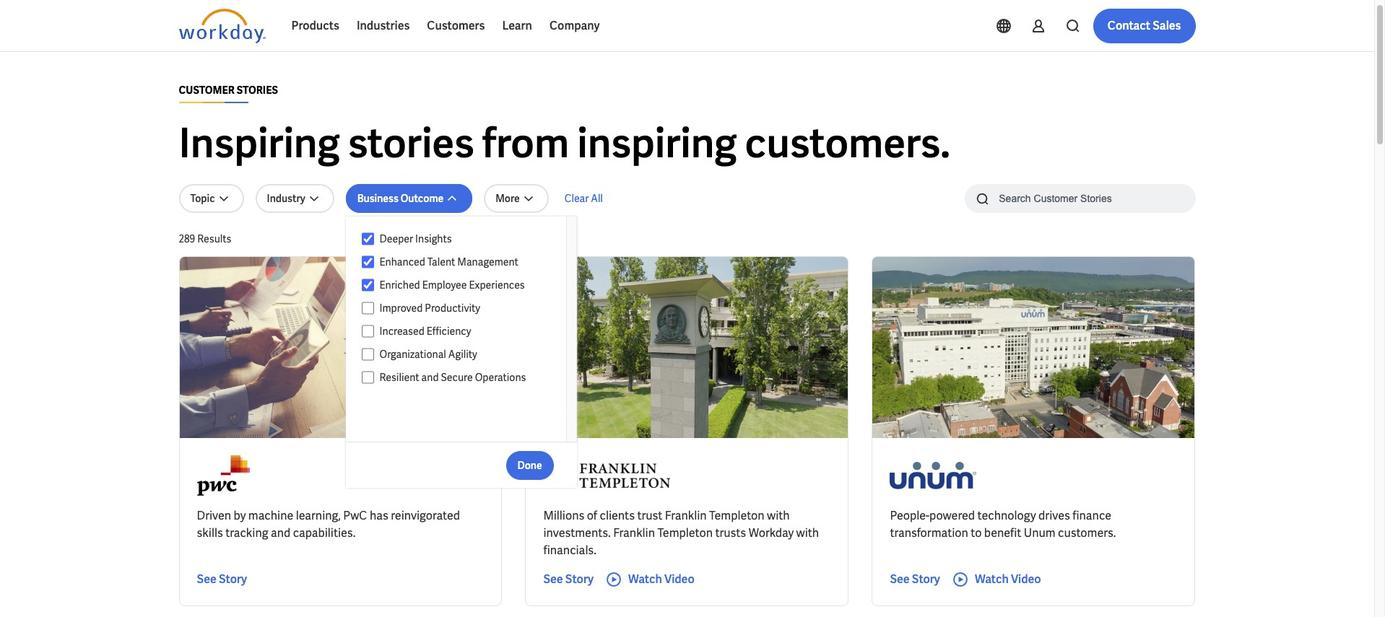 Task type: locate. For each thing, give the bounding box(es) containing it.
story down tracking
[[219, 572, 247, 587]]

franklin down trust
[[613, 526, 655, 541]]

deeper
[[380, 233, 413, 246]]

1 story from the left
[[219, 572, 247, 587]]

1 horizontal spatial see
[[543, 572, 563, 587]]

millions of clients trust franklin templeton with investments. franklin templeton trusts workday with financials.
[[543, 508, 819, 558]]

0 horizontal spatial see story
[[197, 572, 247, 587]]

franklin templeton companies, llc image
[[543, 456, 671, 496]]

story for people-powered technology drives finance transformation to benefit unum customers.
[[912, 572, 940, 587]]

0 horizontal spatial customers.
[[745, 117, 950, 170]]

enhanced talent management
[[380, 256, 518, 269]]

1 watch video link from the left
[[605, 571, 695, 589]]

see for people-powered technology drives finance transformation to benefit unum customers.
[[890, 572, 910, 587]]

watch video link down benefit
[[952, 571, 1041, 589]]

templeton down trust
[[658, 526, 713, 541]]

1 vertical spatial with
[[796, 526, 819, 541]]

go to the homepage image
[[179, 9, 265, 43]]

1 horizontal spatial watch video
[[975, 572, 1041, 587]]

0 horizontal spatial see story link
[[197, 571, 247, 589]]

watch video link
[[605, 571, 695, 589], [952, 571, 1041, 589]]

pwc
[[343, 508, 367, 524]]

see down the financials.
[[543, 572, 563, 587]]

with right the workday
[[796, 526, 819, 541]]

clients
[[600, 508, 635, 524]]

1 see from the left
[[197, 572, 216, 587]]

sales
[[1153, 18, 1181, 33]]

story
[[219, 572, 247, 587], [565, 572, 594, 587], [912, 572, 940, 587]]

all
[[591, 192, 603, 205]]

video down unum
[[1011, 572, 1041, 587]]

video for unum
[[1011, 572, 1041, 587]]

watch video
[[628, 572, 695, 587], [975, 572, 1041, 587]]

people-
[[890, 508, 930, 524]]

customers. inside "people-powered technology drives finance transformation to benefit unum customers."
[[1058, 526, 1116, 541]]

business outcome
[[357, 192, 444, 205]]

learn button
[[494, 9, 541, 43]]

enriched employee experiences link
[[374, 277, 552, 294]]

video down millions of clients trust franklin templeton with investments. franklin templeton trusts workday with financials.
[[664, 572, 695, 587]]

1 horizontal spatial see story
[[543, 572, 594, 587]]

3 see story from the left
[[890, 572, 940, 587]]

millions
[[543, 508, 585, 524]]

and down organizational agility
[[421, 371, 439, 384]]

see story link
[[197, 571, 247, 589], [543, 571, 594, 589], [890, 571, 940, 589]]

2 horizontal spatial see
[[890, 572, 910, 587]]

story down 'transformation'
[[912, 572, 940, 587]]

see story down 'transformation'
[[890, 572, 940, 587]]

1 watch video from the left
[[628, 572, 695, 587]]

1 horizontal spatial story
[[565, 572, 594, 587]]

0 horizontal spatial watch
[[628, 572, 662, 587]]

products
[[291, 18, 339, 33]]

1 horizontal spatial and
[[421, 371, 439, 384]]

reinvigorated
[[391, 508, 460, 524]]

see
[[197, 572, 216, 587], [543, 572, 563, 587], [890, 572, 910, 587]]

story down the financials.
[[565, 572, 594, 587]]

0 horizontal spatial watch video link
[[605, 571, 695, 589]]

1 vertical spatial customers.
[[1058, 526, 1116, 541]]

organizational
[[380, 348, 446, 361]]

watch
[[628, 572, 662, 587], [975, 572, 1009, 587]]

2 watch from the left
[[975, 572, 1009, 587]]

3 see story link from the left
[[890, 571, 940, 589]]

talent
[[427, 256, 455, 269]]

see story link for millions of clients trust franklin templeton with investments. franklin templeton trusts workday with financials.
[[543, 571, 594, 589]]

1 horizontal spatial watch video link
[[952, 571, 1041, 589]]

2 watch video link from the left
[[952, 571, 1041, 589]]

1 video from the left
[[664, 572, 695, 587]]

and inside driven by machine learning, pwc has reinvigorated skills tracking and capabilities.
[[271, 526, 291, 541]]

franklin
[[665, 508, 707, 524], [613, 526, 655, 541]]

done
[[517, 459, 542, 472]]

1 horizontal spatial video
[[1011, 572, 1041, 587]]

watch video down benefit
[[975, 572, 1041, 587]]

1 horizontal spatial franklin
[[665, 508, 707, 524]]

0 vertical spatial templeton
[[709, 508, 765, 524]]

see down 'transformation'
[[890, 572, 910, 587]]

1 horizontal spatial see story link
[[543, 571, 594, 589]]

0 horizontal spatial with
[[767, 508, 790, 524]]

watch video down millions of clients trust franklin templeton with investments. franklin templeton trusts workday with financials.
[[628, 572, 695, 587]]

1 vertical spatial and
[[271, 526, 291, 541]]

driven by machine learning, pwc has reinvigorated skills tracking and capabilities.
[[197, 508, 460, 541]]

1 vertical spatial franklin
[[613, 526, 655, 541]]

2 watch video from the left
[[975, 572, 1041, 587]]

1 horizontal spatial customers.
[[1058, 526, 1116, 541]]

0 vertical spatial franklin
[[665, 508, 707, 524]]

2 see story from the left
[[543, 572, 594, 587]]

see down skills
[[197, 572, 216, 587]]

see story down the financials.
[[543, 572, 594, 587]]

3 story from the left
[[912, 572, 940, 587]]

2 see from the left
[[543, 572, 563, 587]]

machine
[[248, 508, 293, 524]]

with up the workday
[[767, 508, 790, 524]]

1 watch from the left
[[628, 572, 662, 587]]

improved productivity
[[380, 302, 480, 315]]

industry
[[267, 192, 305, 205]]

templeton up trusts
[[709, 508, 765, 524]]

workday
[[749, 526, 794, 541]]

0 horizontal spatial story
[[219, 572, 247, 587]]

2 see story link from the left
[[543, 571, 594, 589]]

see story
[[197, 572, 247, 587], [543, 572, 594, 587], [890, 572, 940, 587]]

unum image
[[890, 456, 977, 496]]

2 story from the left
[[565, 572, 594, 587]]

see story link for people-powered technology drives finance transformation to benefit unum customers.
[[890, 571, 940, 589]]

2 horizontal spatial story
[[912, 572, 940, 587]]

finance
[[1073, 508, 1112, 524]]

0 horizontal spatial and
[[271, 526, 291, 541]]

learning,
[[296, 508, 341, 524]]

watch video link down millions of clients trust franklin templeton with investments. franklin templeton trusts workday with financials.
[[605, 571, 695, 589]]

1 horizontal spatial with
[[796, 526, 819, 541]]

templeton
[[709, 508, 765, 524], [658, 526, 713, 541]]

0 vertical spatial with
[[767, 508, 790, 524]]

watch down benefit
[[975, 572, 1009, 587]]

from
[[482, 117, 569, 170]]

see story link down the financials.
[[543, 571, 594, 589]]

2 horizontal spatial see story
[[890, 572, 940, 587]]

0 horizontal spatial watch video
[[628, 572, 695, 587]]

0 horizontal spatial video
[[664, 572, 695, 587]]

2 horizontal spatial see story link
[[890, 571, 940, 589]]

customer
[[179, 84, 235, 97]]

video
[[664, 572, 695, 587], [1011, 572, 1041, 587]]

industries button
[[348, 9, 418, 43]]

None checkbox
[[362, 256, 374, 269], [362, 279, 374, 292], [362, 302, 374, 315], [362, 325, 374, 338], [362, 348, 374, 361], [362, 371, 374, 384], [362, 256, 374, 269], [362, 279, 374, 292], [362, 302, 374, 315], [362, 325, 374, 338], [362, 348, 374, 361], [362, 371, 374, 384]]

people-powered technology drives finance transformation to benefit unum customers.
[[890, 508, 1116, 541]]

and down machine
[[271, 526, 291, 541]]

enriched employee experiences
[[380, 279, 525, 292]]

0 vertical spatial and
[[421, 371, 439, 384]]

0 horizontal spatial see
[[197, 572, 216, 587]]

watch down millions of clients trust franklin templeton with investments. franklin templeton trusts workday with financials.
[[628, 572, 662, 587]]

3 see from the left
[[890, 572, 910, 587]]

1 see story from the left
[[197, 572, 247, 587]]

clear all
[[565, 192, 603, 205]]

2 video from the left
[[1011, 572, 1041, 587]]

clear all button
[[560, 184, 607, 213]]

customers.
[[745, 117, 950, 170], [1058, 526, 1116, 541]]

see story link down 'transformation'
[[890, 571, 940, 589]]

with
[[767, 508, 790, 524], [796, 526, 819, 541]]

and
[[421, 371, 439, 384], [271, 526, 291, 541]]

None checkbox
[[362, 233, 374, 246]]

products button
[[283, 9, 348, 43]]

see story link down skills
[[197, 571, 247, 589]]

franklin right trust
[[665, 508, 707, 524]]

organizational agility
[[380, 348, 477, 361]]

see story down skills
[[197, 572, 247, 587]]

1 horizontal spatial watch
[[975, 572, 1009, 587]]



Task type: vqa. For each thing, say whether or not it's contained in the screenshot.
top how
no



Task type: describe. For each thing, give the bounding box(es) containing it.
1 vertical spatial templeton
[[658, 526, 713, 541]]

results
[[197, 233, 231, 246]]

0 vertical spatial customers.
[[745, 117, 950, 170]]

improved
[[380, 302, 423, 315]]

capabilities.
[[293, 526, 356, 541]]

customer stories
[[179, 84, 278, 97]]

drives
[[1039, 508, 1070, 524]]

see story for millions of clients trust franklin templeton with investments. franklin templeton trusts workday with financials.
[[543, 572, 594, 587]]

to
[[971, 526, 982, 541]]

tracking
[[225, 526, 268, 541]]

watch for franklin
[[628, 572, 662, 587]]

financials.
[[543, 543, 596, 558]]

investments.
[[543, 526, 611, 541]]

pricewaterhousecoopers global licensing services corporation (pwc) image
[[197, 456, 250, 496]]

of
[[587, 508, 597, 524]]

289 results
[[179, 233, 231, 246]]

stories
[[348, 117, 474, 170]]

industry button
[[255, 184, 334, 213]]

trust
[[637, 508, 663, 524]]

Search Customer Stories text field
[[990, 186, 1167, 211]]

enriched
[[380, 279, 420, 292]]

technology
[[978, 508, 1036, 524]]

organizational agility link
[[374, 346, 552, 363]]

contact sales link
[[1093, 9, 1196, 43]]

watch video for franklin
[[628, 572, 695, 587]]

done button
[[506, 451, 554, 480]]

secure
[[441, 371, 473, 384]]

company
[[550, 18, 600, 33]]

inspiring stories from inspiring customers.
[[179, 117, 950, 170]]

and inside resilient and secure operations link
[[421, 371, 439, 384]]

topic button
[[179, 184, 244, 213]]

see for millions of clients trust franklin templeton with investments. franklin templeton trusts workday with financials.
[[543, 572, 563, 587]]

management
[[457, 256, 518, 269]]

increased
[[380, 325, 424, 338]]

inspiring
[[179, 117, 340, 170]]

employee
[[422, 279, 467, 292]]

productivity
[[425, 302, 480, 315]]

story for millions of clients trust franklin templeton with investments. franklin templeton trusts workday with financials.
[[565, 572, 594, 587]]

increased efficiency link
[[374, 323, 552, 340]]

skills
[[197, 526, 223, 541]]

inspiring
[[577, 117, 737, 170]]

watch for unum
[[975, 572, 1009, 587]]

1 see story link from the left
[[197, 571, 247, 589]]

deeper insights
[[380, 233, 452, 246]]

deeper insights link
[[374, 230, 552, 248]]

topic
[[190, 192, 215, 205]]

industries
[[357, 18, 410, 33]]

customers
[[427, 18, 485, 33]]

contact
[[1108, 18, 1151, 33]]

contact sales
[[1108, 18, 1181, 33]]

increased efficiency
[[380, 325, 471, 338]]

video for franklin
[[664, 572, 695, 587]]

watch video link for franklin
[[605, 571, 695, 589]]

benefit
[[984, 526, 1021, 541]]

resilient and secure operations
[[380, 371, 526, 384]]

agility
[[448, 348, 477, 361]]

transformation
[[890, 526, 968, 541]]

customers button
[[418, 9, 494, 43]]

has
[[370, 508, 388, 524]]

clear
[[565, 192, 589, 205]]

experiences
[[469, 279, 525, 292]]

watch video link for unum
[[952, 571, 1041, 589]]

powered
[[930, 508, 975, 524]]

see story for people-powered technology drives finance transformation to benefit unum customers.
[[890, 572, 940, 587]]

driven
[[197, 508, 231, 524]]

resilient
[[380, 371, 419, 384]]

operations
[[475, 371, 526, 384]]

stories
[[237, 84, 278, 97]]

more button
[[484, 184, 549, 213]]

unum
[[1024, 526, 1056, 541]]

insights
[[415, 233, 452, 246]]

289
[[179, 233, 195, 246]]

by
[[234, 508, 246, 524]]

outcome
[[401, 192, 444, 205]]

learn
[[502, 18, 532, 33]]

business outcome button
[[346, 184, 472, 213]]

business
[[357, 192, 399, 205]]

company button
[[541, 9, 608, 43]]

watch video for unum
[[975, 572, 1041, 587]]

efficiency
[[427, 325, 471, 338]]

improved productivity link
[[374, 300, 552, 317]]

more
[[496, 192, 520, 205]]

trusts
[[715, 526, 746, 541]]

enhanced
[[380, 256, 425, 269]]

resilient and secure operations link
[[374, 369, 552, 386]]

enhanced talent management link
[[374, 254, 552, 271]]

0 horizontal spatial franklin
[[613, 526, 655, 541]]



